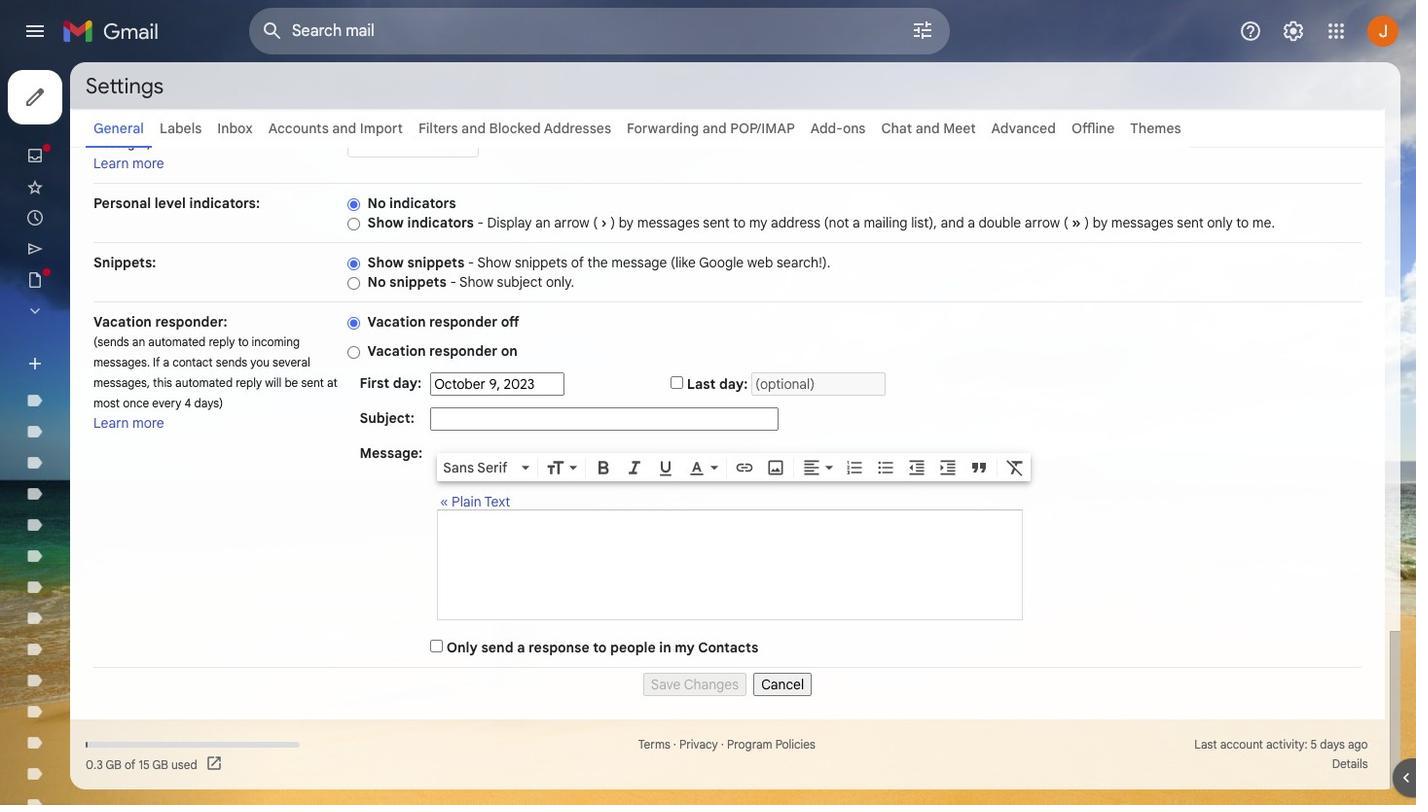 Task type: describe. For each thing, give the bounding box(es) containing it.
link ‪(⌘k)‬ image
[[735, 458, 755, 478]]

in
[[659, 639, 671, 657]]

advanced search options image
[[903, 11, 942, 50]]

1 horizontal spatial an
[[535, 214, 551, 232]]

create new button
[[347, 123, 478, 158]]

offline link
[[1072, 120, 1115, 137]]

forwarding and pop/imap
[[627, 120, 795, 137]]

0 vertical spatial automated
[[148, 335, 206, 349]]

Show indicators radio
[[347, 217, 360, 231]]

sends
[[216, 355, 247, 370]]

will
[[265, 376, 282, 390]]

bulleted list ‪(⌘⇧8)‬ image
[[876, 458, 896, 478]]

underline ‪(⌘u)‬ image
[[656, 459, 676, 479]]

sans
[[443, 459, 474, 477]]

2 arrow from the left
[[1025, 214, 1060, 232]]

(like
[[671, 254, 696, 272]]

1 gb from the left
[[106, 758, 122, 772]]

filters
[[419, 120, 458, 137]]

save
[[651, 676, 681, 694]]

no for no indicators
[[368, 195, 386, 212]]

vacation for vacation responder off
[[368, 313, 426, 331]]

offline
[[1072, 120, 1115, 137]]

show snippets - show snippets of the message (like google web search!).
[[368, 254, 831, 272]]

1 vertical spatial of
[[571, 254, 584, 272]]

days
[[1320, 738, 1345, 752]]

save changes
[[651, 676, 739, 694]]

and right list),
[[941, 214, 964, 232]]

end
[[189, 116, 209, 130]]

web
[[747, 254, 773, 272]]

vacation responder: (sends an automated reply to incoming messages. if a contact sends you several messages, this automated reply will be sent at most once every 4 days) learn more
[[93, 313, 338, 432]]

1 ) from the left
[[610, 214, 615, 232]]

you
[[250, 355, 270, 370]]

the inside (appended at the end of all outgoing messages) learn more
[[168, 116, 186, 130]]

vacation responder on
[[368, 343, 518, 360]]

new
[[437, 131, 463, 149]]

general
[[93, 120, 144, 137]]

create
[[390, 131, 433, 149]]

insert image image
[[766, 458, 786, 478]]

2 learn more link from the top
[[93, 415, 164, 432]]

show left subject
[[460, 274, 493, 291]]

a left double
[[968, 214, 975, 232]]

add-
[[811, 120, 843, 137]]

me.
[[1252, 214, 1275, 232]]

send
[[481, 639, 514, 657]]

main menu image
[[23, 19, 47, 43]]

show right show indicators radio
[[368, 214, 404, 232]]

day: for first day:
[[393, 375, 422, 392]]

display
[[487, 214, 532, 232]]

2 ( from the left
[[1064, 214, 1068, 232]]

1 horizontal spatial reply
[[236, 376, 262, 390]]

message
[[611, 254, 667, 272]]

to left me.
[[1236, 214, 1249, 232]]

chat and meet
[[881, 120, 976, 137]]

this
[[153, 376, 172, 390]]

no indicators
[[368, 195, 456, 212]]

2 by from the left
[[1093, 214, 1108, 232]]

indicators for no
[[389, 195, 456, 212]]

show up no snippets - show subject only. at the top left
[[477, 254, 511, 272]]

last day:
[[687, 376, 748, 393]]

serif
[[477, 459, 508, 477]]

only.
[[546, 274, 574, 291]]

snippets up only.
[[515, 254, 568, 272]]

messages.
[[93, 355, 150, 370]]

Vacation responder on radio
[[347, 345, 360, 360]]

2 messages from the left
[[1111, 214, 1174, 232]]

import
[[360, 120, 403, 137]]

First day: text field
[[430, 373, 565, 396]]

pop/imap
[[730, 120, 795, 137]]

Vacation responder off radio
[[347, 316, 360, 331]]

and for forwarding
[[703, 120, 727, 137]]

(appended
[[93, 116, 152, 130]]

5
[[1311, 738, 1317, 752]]

save changes button
[[643, 674, 747, 697]]

vacation for vacation responder: (sends an automated reply to incoming messages. if a contact sends you several messages, this automated reply will be sent at most once every 4 days) learn more
[[93, 313, 152, 331]]

at inside (appended at the end of all outgoing messages) learn more
[[155, 116, 165, 130]]

activity:
[[1266, 738, 1308, 752]]

to left people
[[593, 639, 607, 657]]

more inside (appended at the end of all outgoing messages) learn more
[[132, 155, 164, 172]]

privacy
[[679, 738, 718, 752]]

1 · from the left
[[673, 738, 676, 752]]

personal
[[93, 195, 151, 212]]

most
[[93, 396, 120, 411]]

cancel
[[761, 676, 804, 694]]

No indicators radio
[[347, 197, 360, 212]]

2 · from the left
[[721, 738, 724, 752]]

forwarding
[[627, 120, 699, 137]]

accounts and import
[[268, 120, 403, 137]]

days)
[[194, 396, 223, 411]]

gmail image
[[62, 12, 168, 51]]

blocked
[[489, 120, 541, 137]]

a right the send
[[517, 639, 525, 657]]

responder for off
[[429, 313, 498, 331]]

accounts and import link
[[268, 120, 403, 137]]

- for display an arrow (
[[477, 214, 484, 232]]

indent less ‪(⌘[)‬ image
[[907, 458, 927, 478]]

no snippets - show subject only.
[[368, 274, 574, 291]]

1 learn more link from the top
[[93, 155, 164, 172]]

15
[[139, 758, 150, 772]]

indent more ‪(⌘])‬ image
[[938, 458, 958, 478]]

outgoing
[[241, 116, 288, 130]]

learn inside (appended at the end of all outgoing messages) learn more
[[93, 155, 129, 172]]

terms
[[638, 738, 670, 752]]

create new
[[390, 131, 463, 149]]

and for filters
[[461, 120, 486, 137]]

of inside 'footer'
[[125, 758, 136, 772]]

search!).
[[777, 254, 831, 272]]

on
[[501, 343, 518, 360]]

incoming
[[252, 335, 300, 349]]

off
[[501, 313, 519, 331]]

sent inside vacation responder: (sends an automated reply to incoming messages. if a contact sends you several messages, this automated reply will be sent at most once every 4 days) learn more
[[301, 376, 324, 390]]

message:
[[360, 445, 423, 462]]

1 vertical spatial my
[[675, 639, 695, 657]]

be
[[285, 376, 298, 390]]

chat
[[881, 120, 912, 137]]

filters and blocked addresses
[[419, 120, 611, 137]]

settings
[[86, 73, 164, 99]]

program policies link
[[727, 738, 816, 752]]

Search mail text field
[[292, 21, 857, 41]]

day: for last day:
[[719, 376, 748, 393]]

at inside vacation responder: (sends an automated reply to incoming messages. if a contact sends you several messages, this automated reply will be sent at most once every 4 days) learn more
[[327, 376, 338, 390]]

2 gb from the left
[[152, 758, 168, 772]]

to up google
[[733, 214, 746, 232]]

follow link to manage storage image
[[205, 755, 225, 775]]

numbered list ‪(⌘⇧7)‬ image
[[845, 458, 865, 478]]

contact
[[172, 355, 213, 370]]

›
[[601, 214, 607, 232]]

indicators for show
[[407, 214, 474, 232]]

search mail image
[[255, 14, 290, 49]]



Task type: vqa. For each thing, say whether or not it's contained in the screenshot.
1st No
yes



Task type: locate. For each thing, give the bounding box(es) containing it.
remove formatting ‪(⌘\)‬ image
[[1006, 458, 1025, 478]]

1 vertical spatial more
[[132, 415, 164, 432]]

( left "›"
[[593, 214, 598, 232]]

1 horizontal spatial -
[[468, 254, 474, 272]]

0 vertical spatial the
[[168, 116, 186, 130]]

forwarding and pop/imap link
[[627, 120, 795, 137]]

several
[[273, 355, 310, 370]]

a
[[853, 214, 860, 232], [968, 214, 975, 232], [163, 355, 169, 370], [517, 639, 525, 657]]

0 vertical spatial of
[[212, 116, 223, 130]]

0 vertical spatial an
[[535, 214, 551, 232]]

and right chat
[[916, 120, 940, 137]]

2 horizontal spatial sent
[[1177, 214, 1204, 232]]

0 vertical spatial last
[[687, 376, 716, 393]]

0.3
[[86, 758, 103, 772]]

ago
[[1348, 738, 1368, 752]]

account
[[1220, 738, 1263, 752]]

0 vertical spatial at
[[155, 116, 165, 130]]

1 horizontal spatial at
[[327, 376, 338, 390]]

last for last day:
[[687, 376, 716, 393]]

messages,
[[93, 376, 150, 390]]

a right (not
[[853, 214, 860, 232]]

at right (appended
[[155, 116, 165, 130]]

1 horizontal spatial by
[[1093, 214, 1108, 232]]

1 horizontal spatial the
[[587, 254, 608, 272]]

snippets for show subject only.
[[389, 274, 447, 291]]

no for no snippets - show subject only.
[[368, 274, 386, 291]]

0 horizontal spatial messages
[[637, 214, 700, 232]]

- for show subject only.
[[450, 274, 456, 291]]

0 horizontal spatial by
[[619, 214, 634, 232]]

1 vertical spatial last
[[1195, 738, 1217, 752]]

and left pop/imap
[[703, 120, 727, 137]]

if
[[153, 355, 160, 370]]

0 horizontal spatial )
[[610, 214, 615, 232]]

No snippets radio
[[347, 276, 360, 291]]

sans serif
[[443, 459, 508, 477]]

navigation containing save changes
[[93, 669, 1362, 697]]

list),
[[911, 214, 937, 232]]

1 messages from the left
[[637, 214, 700, 232]]

) right "›"
[[610, 214, 615, 232]]

terms link
[[638, 738, 670, 752]]

labels
[[160, 120, 202, 137]]

learn down messages) on the left
[[93, 155, 129, 172]]

google
[[699, 254, 744, 272]]

· right terms link
[[673, 738, 676, 752]]

- left display
[[477, 214, 484, 232]]

used
[[171, 758, 197, 772]]

1 arrow from the left
[[554, 214, 590, 232]]

0 vertical spatial -
[[477, 214, 484, 232]]

snippets up vacation responder off
[[389, 274, 447, 291]]

Show snippets radio
[[347, 257, 360, 271]]

themes link
[[1130, 120, 1181, 137]]

formatting options toolbar
[[437, 454, 1031, 482]]

2 vertical spatial -
[[450, 274, 456, 291]]

to inside vacation responder: (sends an automated reply to incoming messages. if a contact sends you several messages, this automated reply will be sent at most once every 4 days) learn more
[[238, 335, 249, 349]]

· right privacy
[[721, 738, 724, 752]]

0 horizontal spatial of
[[125, 758, 136, 772]]

double
[[979, 214, 1021, 232]]

1 vertical spatial responder
[[429, 343, 498, 360]]

sent up google
[[703, 214, 730, 232]]

0 vertical spatial responder
[[429, 313, 498, 331]]

settings image
[[1282, 19, 1305, 43]]

arrow
[[554, 214, 590, 232], [1025, 214, 1060, 232]]

vacation up (sends
[[93, 313, 152, 331]]

responder:
[[155, 313, 227, 331]]

of up only.
[[571, 254, 584, 272]]

messages up the (like
[[637, 214, 700, 232]]

(
[[593, 214, 598, 232], [1064, 214, 1068, 232]]

only
[[447, 639, 478, 657]]

vacation
[[93, 313, 152, 331], [368, 313, 426, 331], [368, 343, 426, 360]]

show indicators - display an arrow ( › ) by messages sent to my address (not a mailing list), and a double arrow ( » ) by messages sent only to me.
[[368, 214, 1275, 232]]

more down messages) on the left
[[132, 155, 164, 172]]

4
[[184, 396, 191, 411]]

vacation right vacation responder off radio
[[368, 313, 426, 331]]

an up messages.
[[132, 335, 145, 349]]

learn down most
[[93, 415, 129, 432]]

a inside vacation responder: (sends an automated reply to incoming messages. if a contact sends you several messages, this automated reply will be sent at most once every 4 days) learn more
[[163, 355, 169, 370]]

)
[[610, 214, 615, 232], [1084, 214, 1089, 232]]

an inside vacation responder: (sends an automated reply to incoming messages. if a contact sends you several messages, this automated reply will be sent at most once every 4 days) learn more
[[132, 335, 145, 349]]

arrow left "›"
[[554, 214, 590, 232]]

1 learn from the top
[[93, 155, 129, 172]]

2 no from the top
[[368, 274, 386, 291]]

of inside (appended at the end of all outgoing messages) learn more
[[212, 116, 223, 130]]

1 more from the top
[[132, 155, 164, 172]]

my right in
[[675, 639, 695, 657]]

the
[[168, 116, 186, 130], [587, 254, 608, 272]]

first day:
[[360, 375, 422, 392]]

0 horizontal spatial an
[[132, 335, 145, 349]]

support image
[[1239, 19, 1262, 43]]

0 horizontal spatial last
[[687, 376, 716, 393]]

vacation for vacation responder on
[[368, 343, 426, 360]]

0 horizontal spatial my
[[675, 639, 695, 657]]

by right »
[[1093, 214, 1108, 232]]

1 horizontal spatial messages
[[1111, 214, 1174, 232]]

2 vertical spatial of
[[125, 758, 136, 772]]

0 horizontal spatial -
[[450, 274, 456, 291]]

the down "›"
[[587, 254, 608, 272]]

1 no from the top
[[368, 195, 386, 212]]

responder down vacation responder off
[[429, 343, 498, 360]]

messages
[[637, 214, 700, 232], [1111, 214, 1174, 232]]

reply
[[209, 335, 235, 349], [236, 376, 262, 390]]

messages)
[[93, 136, 151, 151]]

0 horizontal spatial sent
[[301, 376, 324, 390]]

1 vertical spatial at
[[327, 376, 338, 390]]

once
[[123, 396, 149, 411]]

·
[[673, 738, 676, 752], [721, 738, 724, 752]]

2 learn from the top
[[93, 415, 129, 432]]

) right »
[[1084, 214, 1089, 232]]

labels link
[[160, 120, 202, 137]]

0 horizontal spatial gb
[[106, 758, 122, 772]]

1 vertical spatial learn
[[93, 415, 129, 432]]

1 horizontal spatial (
[[1064, 214, 1068, 232]]

people
[[610, 639, 656, 657]]

and right filters
[[461, 120, 486, 137]]

None search field
[[249, 8, 950, 55]]

learn more link down messages) on the left
[[93, 155, 164, 172]]

vacation inside vacation responder: (sends an automated reply to incoming messages. if a contact sends you several messages, this automated reply will be sent at most once every 4 days) learn more
[[93, 313, 152, 331]]

indicators:
[[189, 195, 260, 212]]

0 horizontal spatial at
[[155, 116, 165, 130]]

last for last account activity: 5 days ago details
[[1195, 738, 1217, 752]]

details
[[1332, 757, 1368, 772]]

( left »
[[1064, 214, 1068, 232]]

themes
[[1130, 120, 1181, 137]]

- up no snippets - show subject only. at the top left
[[468, 254, 474, 272]]

Subject text field
[[430, 408, 779, 431]]

messages right »
[[1111, 214, 1174, 232]]

automated up days)
[[175, 376, 233, 390]]

1 horizontal spatial arrow
[[1025, 214, 1060, 232]]

advanced
[[991, 120, 1056, 137]]

0 horizontal spatial day:
[[393, 375, 422, 392]]

gb right 0.3
[[106, 758, 122, 772]]

1 vertical spatial -
[[468, 254, 474, 272]]

Only send a response to people in my Contacts checkbox
[[430, 640, 443, 653]]

by right "›"
[[619, 214, 634, 232]]

last inside "last account activity: 5 days ago details"
[[1195, 738, 1217, 752]]

more inside vacation responder: (sends an automated reply to incoming messages. if a contact sends you several messages, this automated reply will be sent at most once every 4 days) learn more
[[132, 415, 164, 432]]

changes
[[684, 676, 739, 694]]

1 vertical spatial indicators
[[407, 214, 474, 232]]

2 more from the top
[[132, 415, 164, 432]]

Vacation responder text field
[[438, 521, 1022, 610]]

0 vertical spatial learn
[[93, 155, 129, 172]]

only
[[1207, 214, 1233, 232]]

1 vertical spatial an
[[132, 335, 145, 349]]

italic ‪(⌘i)‬ image
[[625, 458, 645, 478]]

responder up vacation responder on
[[429, 313, 498, 331]]

learn inside vacation responder: (sends an automated reply to incoming messages. if a contact sends you several messages, this automated reply will be sent at most once every 4 days) learn more
[[93, 415, 129, 432]]

0 horizontal spatial the
[[168, 116, 186, 130]]

sent right "be"
[[301, 376, 324, 390]]

automated down the responder: at the left
[[148, 335, 206, 349]]

vacation up 'first day:'
[[368, 343, 426, 360]]

filters and blocked addresses link
[[419, 120, 611, 137]]

1 vertical spatial automated
[[175, 376, 233, 390]]

- up vacation responder off
[[450, 274, 456, 291]]

2 horizontal spatial of
[[571, 254, 584, 272]]

1 horizontal spatial my
[[749, 214, 767, 232]]

1 ( from the left
[[593, 214, 598, 232]]

only send a response to people in my contacts
[[447, 639, 759, 657]]

« plain text
[[440, 493, 510, 511]]

personal level indicators:
[[93, 195, 260, 212]]

0 vertical spatial reply
[[209, 335, 235, 349]]

inbox
[[217, 120, 253, 137]]

inbox link
[[217, 120, 253, 137]]

1 vertical spatial learn more link
[[93, 415, 164, 432]]

and for chat
[[916, 120, 940, 137]]

terms · privacy · program policies
[[638, 738, 816, 752]]

reply down you
[[236, 376, 262, 390]]

1 horizontal spatial )
[[1084, 214, 1089, 232]]

day: right first
[[393, 375, 422, 392]]

sans serif option
[[439, 458, 518, 478]]

0 horizontal spatial arrow
[[554, 214, 590, 232]]

subject:
[[360, 410, 414, 427]]

my left address
[[749, 214, 767, 232]]

2 ) from the left
[[1084, 214, 1089, 232]]

subject
[[497, 274, 543, 291]]

bold ‪(⌘b)‬ image
[[594, 458, 613, 478]]

more down once
[[132, 415, 164, 432]]

by
[[619, 214, 634, 232], [1093, 214, 1108, 232]]

a right if
[[163, 355, 169, 370]]

advanced link
[[991, 120, 1056, 137]]

chat and meet link
[[881, 120, 976, 137]]

0 vertical spatial more
[[132, 155, 164, 172]]

to up sends
[[238, 335, 249, 349]]

of left 15
[[125, 758, 136, 772]]

1 horizontal spatial of
[[212, 116, 223, 130]]

level
[[154, 195, 186, 212]]

2 responder from the top
[[429, 343, 498, 360]]

snippets up no snippets - show subject only. at the top left
[[407, 254, 465, 272]]

0 vertical spatial indicators
[[389, 195, 456, 212]]

footer containing terms
[[70, 736, 1385, 775]]

at right "be"
[[327, 376, 338, 390]]

last left account
[[1195, 738, 1217, 752]]

and left "import"
[[332, 120, 357, 137]]

0 horizontal spatial (
[[593, 214, 598, 232]]

0 vertical spatial learn more link
[[93, 155, 164, 172]]

1 by from the left
[[619, 214, 634, 232]]

1 horizontal spatial last
[[1195, 738, 1217, 752]]

- for show snippets of the message (like google web search!).
[[468, 254, 474, 272]]

1 responder from the top
[[429, 313, 498, 331]]

indicators down create new
[[389, 195, 456, 212]]

(appended at the end of all outgoing messages) learn more
[[93, 116, 288, 172]]

sent left only
[[1177, 214, 1204, 232]]

vacation responder off
[[368, 313, 519, 331]]

an right display
[[535, 214, 551, 232]]

2 horizontal spatial -
[[477, 214, 484, 232]]

navigation
[[0, 62, 234, 806], [93, 669, 1362, 697]]

and
[[332, 120, 357, 137], [461, 120, 486, 137], [703, 120, 727, 137], [916, 120, 940, 137], [941, 214, 964, 232]]

no right no snippets radio
[[368, 274, 386, 291]]

all
[[226, 116, 238, 130]]

my
[[749, 214, 767, 232], [675, 639, 695, 657]]

Last day: checkbox
[[671, 377, 683, 389]]

»
[[1072, 214, 1081, 232]]

indicators down "no indicators"
[[407, 214, 474, 232]]

0 vertical spatial no
[[368, 195, 386, 212]]

learn more link down once
[[93, 415, 164, 432]]

an
[[535, 214, 551, 232], [132, 335, 145, 349]]

privacy link
[[679, 738, 718, 752]]

1 horizontal spatial gb
[[152, 758, 168, 772]]

1 horizontal spatial day:
[[719, 376, 748, 393]]

1 vertical spatial reply
[[236, 376, 262, 390]]

the left end
[[168, 116, 186, 130]]

at
[[155, 116, 165, 130], [327, 376, 338, 390]]

cancel button
[[754, 674, 812, 697]]

of left all
[[212, 116, 223, 130]]

1 vertical spatial no
[[368, 274, 386, 291]]

Last day: text field
[[751, 373, 886, 396]]

details link
[[1332, 757, 1368, 772]]

arrow left »
[[1025, 214, 1060, 232]]

no right no indicators option
[[368, 195, 386, 212]]

quote ‪(⌘⇧9)‬ image
[[970, 458, 989, 478]]

every
[[152, 396, 181, 411]]

gb right 15
[[152, 758, 168, 772]]

addresses
[[544, 120, 611, 137]]

last right last day: checkbox
[[687, 376, 716, 393]]

snippets:
[[93, 254, 156, 272]]

reply up sends
[[209, 335, 235, 349]]

1 horizontal spatial sent
[[703, 214, 730, 232]]

automated
[[148, 335, 206, 349], [175, 376, 233, 390]]

0 horizontal spatial ·
[[673, 738, 676, 752]]

1 vertical spatial the
[[587, 254, 608, 272]]

and for accounts
[[332, 120, 357, 137]]

meet
[[943, 120, 976, 137]]

1 horizontal spatial ·
[[721, 738, 724, 752]]

day: right last day: checkbox
[[719, 376, 748, 393]]

responder for on
[[429, 343, 498, 360]]

0 vertical spatial my
[[749, 214, 767, 232]]

0 horizontal spatial reply
[[209, 335, 235, 349]]

footer
[[70, 736, 1385, 775]]

snippets for show snippets of the message (like google web search!).
[[407, 254, 465, 272]]

show right show snippets option
[[368, 254, 404, 272]]

responder
[[429, 313, 498, 331], [429, 343, 498, 360]]

add-ons link
[[811, 120, 866, 137]]

learn
[[93, 155, 129, 172], [93, 415, 129, 432]]

address
[[771, 214, 821, 232]]

response
[[529, 639, 590, 657]]



